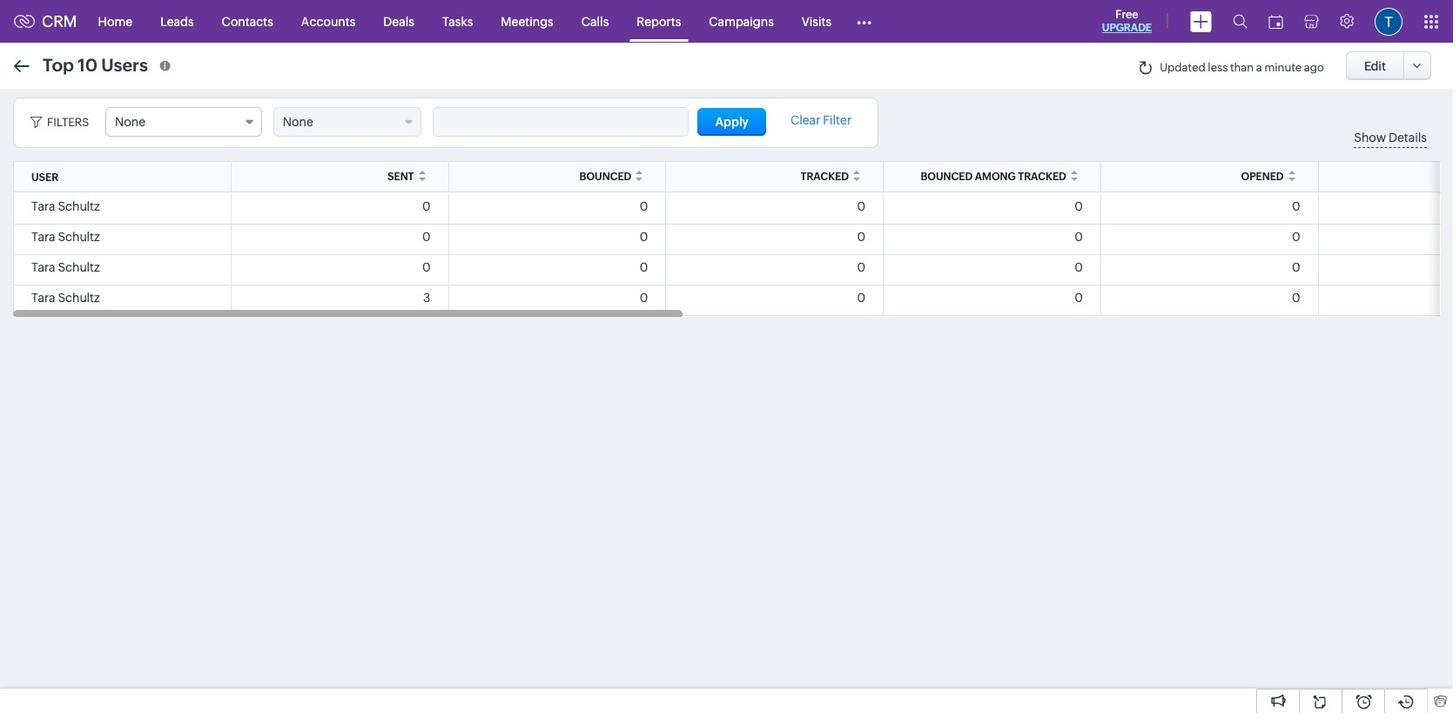 Task type: vqa. For each thing, say whether or not it's contained in the screenshot.
3rd Tara Schultz
yes



Task type: describe. For each thing, give the bounding box(es) containing it.
accounts link
[[287, 0, 370, 42]]

top 10 users
[[43, 54, 148, 74]]

4 tara from the top
[[31, 291, 55, 305]]

1 none field from the left
[[105, 107, 262, 137]]

meetings
[[501, 14, 554, 28]]

edit
[[1365, 59, 1387, 73]]

show
[[1355, 131, 1387, 145]]

create menu image
[[1191, 11, 1212, 32]]

2 none field from the left
[[273, 107, 421, 137]]

calls
[[582, 14, 609, 28]]

tasks
[[442, 14, 473, 28]]

1 tracked from the left
[[801, 171, 849, 183]]

filter
[[823, 113, 852, 127]]

3 tara from the top
[[31, 260, 55, 274]]

create menu element
[[1180, 0, 1223, 42]]

visits link
[[788, 0, 846, 42]]

less
[[1208, 61, 1228, 74]]

opened
[[1242, 171, 1284, 183]]

search image
[[1233, 14, 1248, 29]]

visits
[[802, 14, 832, 28]]

campaigns link
[[695, 0, 788, 42]]

user
[[31, 171, 58, 183]]

bounced among tracked
[[921, 171, 1067, 183]]

search element
[[1223, 0, 1259, 43]]

bounced for bounced
[[580, 171, 632, 183]]

campaigns
[[709, 14, 774, 28]]

updated
[[1160, 61, 1206, 74]]

updated less than a minute ago
[[1160, 61, 1325, 74]]

filters
[[47, 116, 89, 129]]

crm link
[[14, 12, 77, 30]]

contacts
[[222, 14, 273, 28]]

reports
[[637, 14, 681, 28]]

meetings link
[[487, 0, 568, 42]]

Other Modules field
[[846, 7, 883, 35]]

2 tara from the top
[[31, 230, 55, 244]]

home link
[[84, 0, 146, 42]]

edit button
[[1347, 51, 1405, 80]]

2 tara schultz from the top
[[31, 230, 100, 244]]

1 tara schultz from the top
[[31, 199, 100, 213]]



Task type: locate. For each thing, give the bounding box(es) containing it.
3
[[423, 291, 431, 305]]

2 schultz from the top
[[58, 230, 100, 244]]

schultz
[[58, 199, 100, 213], [58, 230, 100, 244], [58, 260, 100, 274], [58, 291, 100, 305]]

profile element
[[1365, 0, 1414, 42]]

4 schultz from the top
[[58, 291, 100, 305]]

none for 1st none field from left
[[115, 115, 146, 129]]

tracked down clear filter at the right top of page
[[801, 171, 849, 183]]

clear filter
[[791, 113, 852, 127]]

deals
[[384, 14, 415, 28]]

ago
[[1305, 61, 1325, 74]]

leads
[[160, 14, 194, 28]]

free upgrade
[[1103, 8, 1152, 34]]

1 schultz from the top
[[58, 199, 100, 213]]

0
[[422, 199, 431, 213], [640, 199, 648, 213], [857, 199, 866, 213], [1075, 199, 1083, 213], [1292, 199, 1301, 213], [422, 230, 431, 244], [640, 230, 648, 244], [857, 230, 866, 244], [1075, 230, 1083, 244], [1292, 230, 1301, 244], [422, 260, 431, 274], [640, 260, 648, 274], [857, 260, 866, 274], [1075, 260, 1083, 274], [1292, 260, 1301, 274], [640, 291, 648, 305], [857, 291, 866, 305], [1075, 291, 1083, 305], [1292, 291, 1301, 305]]

than
[[1231, 61, 1254, 74]]

2 none from the left
[[283, 115, 314, 129]]

leads link
[[146, 0, 208, 42]]

contacts link
[[208, 0, 287, 42]]

1 tara from the top
[[31, 199, 55, 213]]

deals link
[[370, 0, 428, 42]]

2 bounced from the left
[[921, 171, 973, 183]]

free
[[1116, 8, 1139, 21]]

none field down the users
[[105, 107, 262, 137]]

tara
[[31, 199, 55, 213], [31, 230, 55, 244], [31, 260, 55, 274], [31, 291, 55, 305]]

home
[[98, 14, 133, 28]]

None field
[[105, 107, 262, 137], [273, 107, 421, 137]]

0 horizontal spatial none
[[115, 115, 146, 129]]

4 tara schultz from the top
[[31, 291, 100, 305]]

tracked right among
[[1018, 171, 1067, 183]]

3 tara schultz from the top
[[31, 260, 100, 274]]

tracked
[[801, 171, 849, 183], [1018, 171, 1067, 183]]

tara schultz
[[31, 199, 100, 213], [31, 230, 100, 244], [31, 260, 100, 274], [31, 291, 100, 305]]

1 horizontal spatial bounced
[[921, 171, 973, 183]]

reports link
[[623, 0, 695, 42]]

apply
[[715, 115, 749, 129]]

a
[[1257, 61, 1263, 74]]

none
[[115, 115, 146, 129], [283, 115, 314, 129]]

calendar image
[[1269, 14, 1284, 28]]

clear
[[791, 113, 821, 127]]

0 horizontal spatial none field
[[105, 107, 262, 137]]

1 horizontal spatial none field
[[273, 107, 421, 137]]

accounts
[[301, 14, 356, 28]]

1 horizontal spatial none
[[283, 115, 314, 129]]

none field up sent
[[273, 107, 421, 137]]

0 horizontal spatial bounced
[[580, 171, 632, 183]]

details
[[1389, 131, 1428, 145]]

bounced
[[580, 171, 632, 183], [921, 171, 973, 183]]

0 horizontal spatial tracked
[[801, 171, 849, 183]]

top
[[43, 54, 74, 74]]

tasks link
[[428, 0, 487, 42]]

2 tracked from the left
[[1018, 171, 1067, 183]]

apply button
[[698, 108, 766, 136]]

none for 1st none field from the right
[[283, 115, 314, 129]]

minute
[[1265, 61, 1302, 74]]

calls link
[[568, 0, 623, 42]]

show details
[[1355, 131, 1428, 145]]

profile image
[[1375, 7, 1403, 35]]

1 none from the left
[[115, 115, 146, 129]]

1 horizontal spatial tracked
[[1018, 171, 1067, 183]]

1 bounced from the left
[[580, 171, 632, 183]]

None text field
[[433, 108, 688, 136]]

users
[[101, 54, 148, 74]]

3 schultz from the top
[[58, 260, 100, 274]]

upgrade
[[1103, 22, 1152, 34]]

bounced for bounced among tracked
[[921, 171, 973, 183]]

crm
[[42, 12, 77, 30]]

10
[[78, 54, 97, 74]]

among
[[975, 171, 1016, 183]]

sent
[[388, 171, 414, 183]]



